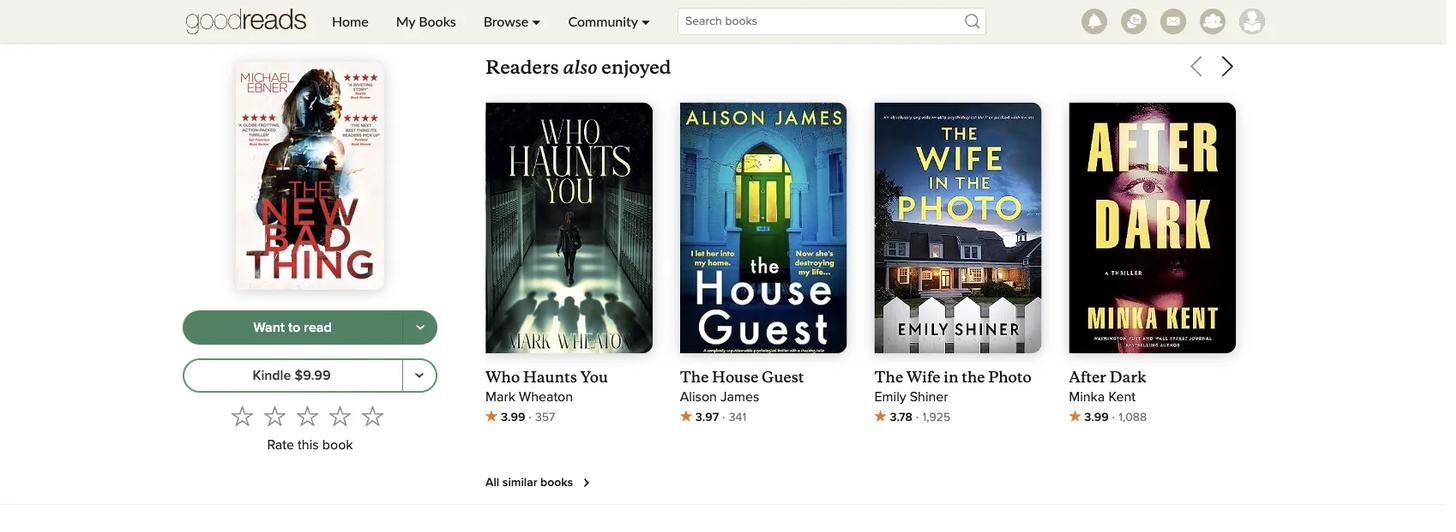 Task type: describe. For each thing, give the bounding box(es) containing it.
rate 4 out of 5 image
[[329, 405, 351, 427]]

3.99 for after
[[1084, 412, 1109, 424]]

1,925
[[922, 412, 951, 424]]

dark
[[1110, 368, 1146, 386]]

profile image for bob builder. image
[[1239, 9, 1265, 34]]

haunts
[[523, 368, 577, 386]]

after
[[1069, 368, 1106, 386]]

want
[[253, 321, 285, 335]]

want to read button
[[183, 311, 403, 345]]

rate
[[267, 439, 294, 452]]

home image
[[186, 0, 306, 43]]

guest
[[762, 368, 804, 386]]

james
[[721, 390, 759, 404]]

after dark minka kent
[[1069, 368, 1146, 404]]

rate 3 out of 5 image
[[296, 405, 319, 427]]

3.78 stars, 1,925 ratings figure
[[874, 407, 1042, 428]]

community
[[568, 13, 638, 30]]

3.97
[[695, 412, 719, 424]]

the for the wife in the photo
[[874, 368, 903, 386]]

to
[[288, 321, 300, 335]]

photo
[[988, 368, 1032, 386]]

wife
[[907, 368, 940, 386]]

3.99 for who
[[501, 412, 525, 424]]

kindle
[[253, 369, 291, 383]]

minka
[[1069, 390, 1105, 404]]

shiner
[[910, 390, 948, 404]]

all
[[485, 477, 499, 489]]

kent
[[1109, 390, 1136, 404]]

similar
[[502, 477, 537, 489]]

who haunts you mark wheaton
[[485, 368, 608, 404]]

rate 2 out of 5 image
[[264, 405, 286, 427]]

readers
[[485, 56, 559, 79]]

browse ▾
[[484, 13, 541, 30]]

▾ for browse ▾
[[532, 13, 541, 30]]

wheaton
[[519, 390, 573, 404]]

1,088
[[1119, 412, 1147, 424]]

3.78
[[890, 412, 912, 424]]

emily
[[874, 390, 906, 404]]

my books link
[[382, 0, 470, 43]]

the wife in the photo emily shiner
[[874, 368, 1032, 404]]



Task type: locate. For each thing, give the bounding box(es) containing it.
book cover image for wheaton
[[485, 103, 653, 371]]

0 horizontal spatial the
[[680, 368, 709, 386]]

Search by book title or ISBN text field
[[678, 8, 986, 35]]

read
[[304, 321, 332, 335]]

1 3.99 from the left
[[501, 412, 525, 424]]

all similar books link
[[485, 472, 597, 493]]

alison
[[680, 390, 717, 404]]

0 horizontal spatial ▾
[[532, 13, 541, 30]]

my
[[396, 13, 415, 30]]

browse ▾ link
[[470, 0, 555, 43]]

community ▾ link
[[555, 0, 664, 43]]

$9.99
[[295, 369, 331, 383]]

2 ▾ from the left
[[641, 13, 650, 30]]

1 horizontal spatial the
[[874, 368, 903, 386]]

home link
[[318, 0, 382, 43]]

3.97 stars, 341 ratings figure
[[680, 407, 847, 428]]

you
[[580, 368, 608, 386]]

browse
[[484, 13, 529, 30]]

book
[[322, 439, 353, 452]]

also
[[563, 52, 597, 79]]

1 book cover image from the left
[[485, 103, 653, 371]]

▾ right community
[[641, 13, 650, 30]]

3.99 down the mark
[[501, 412, 525, 424]]

rate this book element
[[183, 400, 437, 459]]

357
[[535, 412, 555, 424]]

the
[[680, 368, 709, 386], [874, 368, 903, 386]]

4 book cover image from the left
[[1069, 103, 1236, 360]]

▾
[[532, 13, 541, 30], [641, 13, 650, 30]]

readers also enjoyed
[[485, 52, 671, 79]]

1 the from the left
[[680, 368, 709, 386]]

want to read
[[253, 321, 332, 335]]

kindle $9.99 link
[[183, 359, 403, 393]]

the inside the house guest alison  james
[[680, 368, 709, 386]]

my books
[[396, 13, 456, 30]]

the up emily
[[874, 368, 903, 386]]

the for the house guest
[[680, 368, 709, 386]]

3.99 stars, 357 ratings figure
[[485, 407, 653, 428]]

3.99 stars, 1,088 ratings figure
[[1069, 407, 1236, 428]]

▾ right browse
[[532, 13, 541, 30]]

kindle $9.99
[[253, 369, 331, 383]]

enjoyed
[[602, 56, 671, 79]]

▾ for community ▾
[[641, 13, 650, 30]]

the up alison
[[680, 368, 709, 386]]

books
[[419, 13, 456, 30]]

mark
[[485, 390, 515, 404]]

who
[[485, 368, 520, 386]]

community ▾
[[568, 13, 650, 30]]

the inside the wife in the photo emily shiner
[[874, 368, 903, 386]]

book cover image for photo
[[874, 103, 1042, 359]]

rating 0 out of 5 group
[[226, 400, 389, 432]]

the house guest alison  james
[[680, 368, 804, 404]]

3.99 down minka
[[1084, 412, 1109, 424]]

rate 5 out of 5 image
[[362, 405, 384, 427]]

2 the from the left
[[874, 368, 903, 386]]

None search field
[[664, 8, 1000, 35]]

0 horizontal spatial 3.99
[[501, 412, 525, 424]]

341
[[729, 412, 746, 424]]

1 horizontal spatial 3.99
[[1084, 412, 1109, 424]]

in
[[944, 368, 958, 386]]

book cover image for james
[[680, 103, 847, 359]]

house
[[712, 368, 759, 386]]

rate this book
[[267, 439, 353, 452]]

all similar books
[[485, 477, 573, 489]]

rate 1 out of 5 image
[[231, 405, 253, 427]]

1 horizontal spatial ▾
[[641, 13, 650, 30]]

the
[[962, 368, 985, 386]]

1 ▾ from the left
[[532, 13, 541, 30]]

this
[[298, 439, 319, 452]]

2 book cover image from the left
[[680, 103, 847, 359]]

books
[[540, 477, 573, 489]]

3 book cover image from the left
[[874, 103, 1042, 359]]

3.99
[[501, 412, 525, 424], [1084, 412, 1109, 424]]

book cover image
[[485, 103, 653, 371], [680, 103, 847, 359], [874, 103, 1042, 359], [1069, 103, 1236, 360]]

home
[[332, 13, 369, 30]]

2 3.99 from the left
[[1084, 412, 1109, 424]]



Task type: vqa. For each thing, say whether or not it's contained in the screenshot.
&
no



